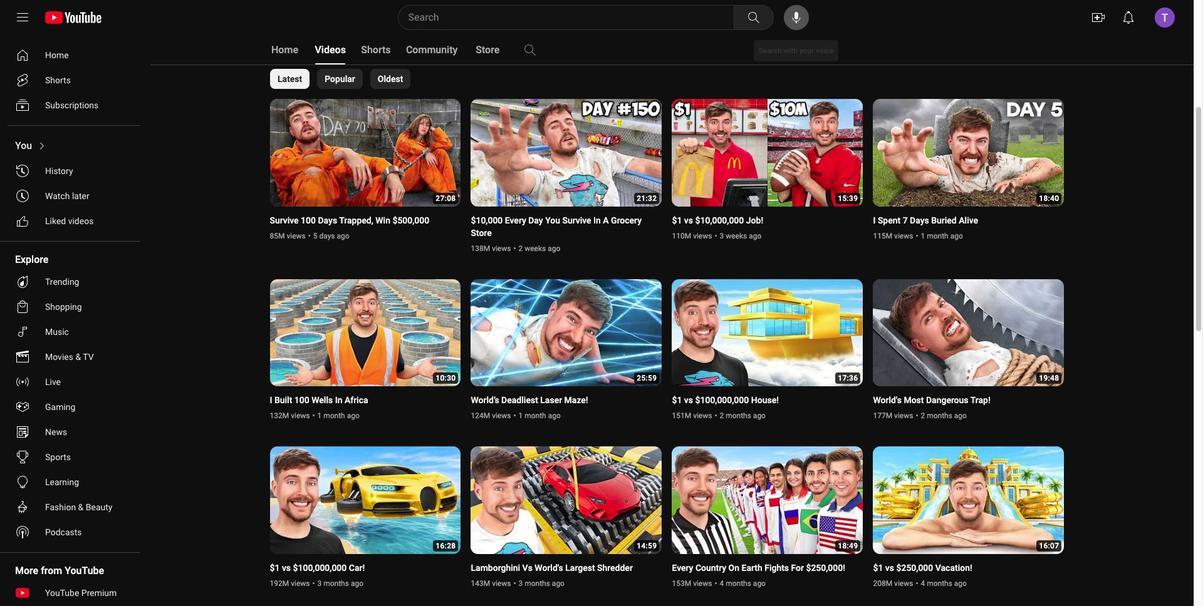 Task type: locate. For each thing, give the bounding box(es) containing it.
in right wells
[[335, 395, 342, 405]]

vs for $1 vs $100,000,000 house!
[[684, 395, 693, 405]]

views down country
[[693, 579, 712, 588]]

10 minutes, 30 seconds element
[[436, 374, 456, 383]]

1 horizontal spatial home
[[271, 44, 298, 56]]

vs inside $1 vs $100,000,000 house! by mrbeast 151,862,865 views 2 months ago 17 minutes element
[[684, 395, 693, 405]]

every inside $10,000 every day you survive in a grocery store
[[505, 215, 526, 225]]

16 minutes, 28 seconds element
[[436, 542, 456, 551]]

100 right the built
[[294, 395, 309, 405]]

0 horizontal spatial in
[[335, 395, 342, 405]]

vs
[[522, 563, 533, 573]]

world's most dangerous trap!
[[873, 395, 990, 405]]

$100,000,000 up 151m views
[[695, 395, 749, 405]]

1 vertical spatial tab list
[[270, 69, 410, 89]]

1 vertical spatial shorts
[[45, 75, 71, 85]]

0 vertical spatial tab list
[[270, 35, 634, 65]]

gaming link
[[8, 395, 135, 420], [8, 395, 135, 420]]

1 horizontal spatial world's
[[873, 395, 902, 405]]

100 up 5 on the left of the page
[[301, 215, 316, 225]]

27:08
[[436, 194, 456, 203]]

$1 up '151m'
[[672, 395, 682, 405]]

0 horizontal spatial 4
[[720, 579, 724, 588]]

0 vertical spatial i
[[873, 215, 876, 225]]

2 horizontal spatial 1
[[921, 232, 925, 240]]

0 horizontal spatial survive
[[270, 215, 299, 225]]

$1 vs $10,000,000 job! by mrbeast 110,516,335 views 3 weeks ago 15 minutes element
[[672, 214, 763, 227]]

0 vertical spatial &
[[75, 352, 81, 362]]

$1 vs $250,000 vacation! by mrbeast 208,523,632 views 4 months ago 16 minutes element
[[873, 562, 972, 574]]

1 vertical spatial 100
[[294, 395, 309, 405]]

177m views
[[873, 412, 913, 421]]

1 vertical spatial in
[[335, 395, 342, 405]]

shopping link
[[8, 295, 135, 320], [8, 295, 135, 320]]

months down on
[[726, 579, 751, 588]]

you inside $10,000 every day you survive in a grocery store
[[545, 215, 560, 225]]

in inside $10,000 every day you survive in a grocery store
[[593, 215, 601, 225]]

0 horizontal spatial days
[[318, 215, 337, 225]]

in left "a"
[[593, 215, 601, 225]]

1 3 months ago from the left
[[317, 579, 363, 588]]

views right 124m
[[492, 412, 511, 421]]

weeks for $10,000,000
[[726, 232, 747, 240]]

more from youtube
[[15, 565, 104, 577]]

2 horizontal spatial month
[[927, 232, 949, 240]]

0 horizontal spatial 3
[[317, 579, 322, 588]]

months for house!
[[726, 412, 751, 421]]

views right "110m"
[[693, 232, 712, 240]]

1 4 from the left
[[720, 579, 724, 588]]

& left tv
[[75, 352, 81, 362]]

2 3 months ago from the left
[[519, 579, 565, 588]]

151m views
[[672, 412, 712, 421]]

208m
[[873, 579, 892, 588]]

1 horizontal spatial survive
[[562, 215, 591, 225]]

2 4 from the left
[[921, 579, 925, 588]]

1 month ago down "buried"
[[921, 232, 963, 240]]

vs inside $1 vs $100,000,000 car! by mrbeast 192,531,677 views 3 months ago 16 minutes element
[[282, 563, 291, 573]]

15:39
[[838, 194, 858, 203]]

143m views
[[471, 579, 511, 588]]

85m
[[270, 232, 285, 240]]

vs inside the $1 vs $250,000 vacation! by mrbeast 208,523,632 views 4 months ago 16 minutes element
[[885, 563, 894, 573]]

ago down the dangerous on the right bottom of page
[[954, 412, 967, 421]]

$1 vs $10,000,000 job!
[[672, 215, 763, 225]]

0 vertical spatial $100,000,000
[[695, 395, 749, 405]]

views down lamborghini
[[492, 579, 511, 588]]

0 horizontal spatial 2
[[519, 244, 523, 253]]

$100,000,000 for house!
[[695, 395, 749, 405]]

$100,000,000
[[695, 395, 749, 405], [293, 563, 347, 573]]

1 horizontal spatial 2
[[720, 412, 724, 421]]

months down $1 vs $100,000,000 house! by mrbeast 151,862,865 views 2 months ago 17 minutes element
[[726, 412, 751, 421]]

0 horizontal spatial 1
[[317, 412, 322, 421]]

1 horizontal spatial weeks
[[726, 232, 747, 240]]

views for i built 100 wells in africa
[[291, 412, 310, 421]]

a
[[603, 215, 609, 225]]

1 horizontal spatial 4 months ago
[[921, 579, 967, 588]]

$1 vs $100,000,000 house! by mrbeast 151,862,865 views 2 months ago 17 minutes element
[[672, 394, 779, 407]]

$250,000
[[896, 563, 933, 573]]

shorts up oldest
[[361, 44, 391, 56]]

3 months ago down lamborghini vs world's largest shredder by mrbeast 143,659,397 views 3 months ago 14 minutes, 59 seconds element
[[519, 579, 565, 588]]

2 down world's most dangerous trap! link
[[921, 412, 925, 421]]

3 months ago
[[317, 579, 363, 588], [519, 579, 565, 588]]

tab list down the "subscribe" button
[[270, 35, 634, 65]]

1 2 months ago from the left
[[720, 412, 766, 421]]

views down most
[[894, 412, 913, 421]]

$1 vs $250,000 vacation!
[[873, 563, 972, 573]]

1
[[921, 232, 925, 240], [317, 412, 322, 421], [519, 412, 523, 421]]

0 vertical spatial weeks
[[726, 232, 747, 240]]

home inside tab list
[[271, 44, 298, 56]]

i inside i built 100 wells in africa by mrbeast 132,427,862 views 1 month ago 10 minutes, 30 seconds element
[[270, 395, 272, 405]]

tab list containing latest
[[270, 69, 410, 89]]

ago down 'vacation!'
[[954, 579, 967, 588]]

7
[[903, 215, 908, 225]]

1 down i built 100 wells in africa by mrbeast 132,427,862 views 1 month ago 10 minutes, 30 seconds element
[[317, 412, 322, 421]]

0 horizontal spatial $100,000,000
[[293, 563, 347, 573]]

beauty
[[86, 503, 112, 513]]

1 horizontal spatial you
[[545, 215, 560, 225]]

views right 192m
[[291, 579, 310, 588]]

vs up 151m views
[[684, 395, 693, 405]]

3 down $10,000,000
[[720, 232, 724, 240]]

0 horizontal spatial 4 months ago
[[720, 579, 766, 588]]

i inside i spent 7 days buried alive by mrbeast 115,693,669 views 1 month ago 18 minutes element
[[873, 215, 876, 225]]

2 right 138m views
[[519, 244, 523, 253]]

days
[[319, 232, 335, 240]]

2 down $1 vs $100,000,000 house! by mrbeast 151,862,865 views 2 months ago 17 minutes element
[[720, 412, 724, 421]]

learning
[[45, 477, 79, 488]]

subscriptions link
[[8, 93, 135, 118], [8, 93, 135, 118]]

0 vertical spatial 100
[[301, 215, 316, 225]]

i built 100 wells in africa
[[270, 395, 368, 405]]

weeks down day
[[525, 244, 546, 253]]

i for i spent 7 days buried alive
[[873, 215, 876, 225]]

views
[[287, 232, 306, 240], [693, 232, 712, 240], [894, 232, 913, 240], [492, 244, 511, 253], [291, 412, 310, 421], [492, 412, 511, 421], [693, 412, 712, 421], [894, 412, 913, 421], [291, 579, 310, 588], [492, 579, 511, 588], [693, 579, 712, 588], [894, 579, 913, 588]]

months for earth
[[726, 579, 751, 588]]

views for $1 vs $10,000,000 job!
[[693, 232, 712, 240]]

shorts up subscriptions
[[45, 75, 71, 85]]

0 vertical spatial youtube
[[65, 565, 104, 577]]

ago for car!
[[351, 579, 363, 588]]

1 horizontal spatial 2 months ago
[[921, 412, 967, 421]]

2 4 months ago from the left
[[921, 579, 967, 588]]

0 horizontal spatial 1 month ago
[[317, 412, 360, 421]]

1 vertical spatial world's
[[535, 563, 563, 573]]

0 horizontal spatial 2 months ago
[[720, 412, 766, 421]]

built
[[274, 395, 292, 405]]

1 month ago down the world's deadliest laser maze!
[[519, 412, 561, 421]]

premium
[[81, 588, 117, 598]]

ago down lamborghini vs world's largest shredder by mrbeast 143,659,397 views 3 months ago 14 minutes, 59 seconds element
[[552, 579, 565, 588]]

views for $10,000 every day you survive in a grocery store
[[492, 244, 511, 253]]

3 down $1 vs $100,000,000 car!
[[317, 579, 322, 588]]

ago for earth
[[753, 579, 766, 588]]

ago for house!
[[753, 412, 766, 421]]

ago down car!
[[351, 579, 363, 588]]

1 vertical spatial you
[[545, 215, 560, 225]]

2 for $100,000,000
[[720, 412, 724, 421]]

2 survive from the left
[[562, 215, 591, 225]]

3 down vs
[[519, 579, 523, 588]]

ago down $10,000 every day you survive in a grocery store
[[548, 244, 560, 253]]

1 vertical spatial store
[[471, 228, 492, 238]]

$1 for $1 vs $100,000,000 house!
[[672, 395, 682, 405]]

1 horizontal spatial 3 months ago
[[519, 579, 565, 588]]

$1 for $1 vs $250,000 vacation!
[[873, 563, 883, 573]]

world's up 177m
[[873, 395, 902, 405]]

youtube down more from youtube
[[45, 588, 79, 598]]

store inside tab list
[[476, 44, 500, 56]]

1 vertical spatial every
[[672, 563, 693, 573]]

1 horizontal spatial shorts
[[361, 44, 391, 56]]

i built 100 wells in africa by mrbeast 132,427,862 views 1 month ago 10 minutes, 30 seconds element
[[270, 394, 368, 407]]

1 horizontal spatial 4
[[921, 579, 925, 588]]

month down "buried"
[[927, 232, 949, 240]]

job!
[[746, 215, 763, 225]]

& left 'beauty'
[[78, 503, 84, 513]]

ago down 'alive'
[[950, 232, 963, 240]]

& for beauty
[[78, 503, 84, 513]]

1 vertical spatial i
[[270, 395, 272, 405]]

views for world's most dangerous trap!
[[894, 412, 913, 421]]

0 horizontal spatial world's
[[535, 563, 563, 573]]

store
[[476, 44, 500, 56], [471, 228, 492, 238]]

world's
[[873, 395, 902, 405], [535, 563, 563, 573]]

1 down 'i spent 7 days buried alive'
[[921, 232, 925, 240]]

world's right vs
[[535, 563, 563, 573]]

days right 7
[[910, 215, 929, 225]]

vs inside the $1 vs $10,000,000 job! by mrbeast 110,516,335 views 3 weeks ago 15 minutes element
[[684, 215, 693, 225]]

home link
[[8, 43, 135, 68], [8, 43, 135, 68]]

month down the world's deadliest laser maze!
[[525, 412, 546, 421]]

more
[[15, 565, 38, 577]]

27 minutes, 8 seconds element
[[436, 194, 456, 203]]

16:28 link
[[270, 447, 461, 556]]

2 tab list from the top
[[270, 69, 410, 89]]

weeks down $10,000,000
[[726, 232, 747, 240]]

weeks for day
[[525, 244, 546, 253]]

4 down the $1 vs $250,000 vacation! by mrbeast 208,523,632 views 4 months ago 16 minutes element
[[921, 579, 925, 588]]

you link
[[8, 133, 135, 159], [8, 133, 135, 159]]

views down 7
[[894, 232, 913, 240]]

1 tab list from the top
[[270, 35, 634, 65]]

0 horizontal spatial 3 months ago
[[317, 579, 363, 588]]

ago right days
[[337, 232, 349, 240]]

months down $1 vs $100,000,000 car!
[[323, 579, 349, 588]]

192m views
[[270, 579, 310, 588]]

$100,000,000 up 192m views
[[293, 563, 347, 573]]

world's deadliest laser maze!
[[471, 395, 588, 405]]

months down 'vacation!'
[[927, 579, 952, 588]]

shorts inside tab list
[[361, 44, 391, 56]]

4 months ago down 'vacation!'
[[921, 579, 967, 588]]

lamborghini
[[471, 563, 520, 573]]

0 horizontal spatial every
[[505, 215, 526, 225]]

watch later link
[[8, 184, 135, 209], [8, 184, 135, 209]]

5
[[313, 232, 317, 240]]

every country on earth fights for $250,000! by mrbeast 153,178,989 views 4 months ago 18 minutes element
[[672, 562, 845, 574]]

dangerous
[[926, 395, 968, 405]]

21 minutes, 32 seconds element
[[637, 194, 657, 203]]

110m views
[[672, 232, 712, 240]]

4 months ago down on
[[720, 579, 766, 588]]

1 down deadliest
[[519, 412, 523, 421]]

2 horizontal spatial 3
[[720, 232, 724, 240]]

ago down job!
[[749, 232, 762, 240]]

ago for maze!
[[548, 412, 561, 421]]

views right 138m
[[492, 244, 511, 253]]

tab list containing home
[[270, 35, 634, 65]]

days
[[318, 215, 337, 225], [910, 215, 929, 225]]

music
[[45, 327, 69, 337]]

18:40
[[1039, 194, 1059, 203]]

1 month ago down wells
[[317, 412, 360, 421]]

0 horizontal spatial weeks
[[525, 244, 546, 253]]

4 for on
[[720, 579, 724, 588]]

every left day
[[505, 215, 526, 225]]

views down $250,000
[[894, 579, 913, 588]]

fashion & beauty link
[[8, 495, 135, 520], [8, 495, 135, 520]]

shorts
[[361, 44, 391, 56], [45, 75, 71, 85]]

survive 100 days trapped, win $500,000
[[270, 215, 429, 225]]

25:59
[[637, 374, 657, 383]]

live link
[[8, 370, 135, 395], [8, 370, 135, 395]]

0 horizontal spatial i
[[270, 395, 272, 405]]

fashion
[[45, 503, 76, 513]]

4 down country
[[720, 579, 724, 588]]

i spent 7 days buried alive link
[[873, 214, 978, 227]]

1 vertical spatial $100,000,000
[[293, 563, 347, 573]]

i spent 7 days buried alive
[[873, 215, 978, 225]]

every up the 153m
[[672, 563, 693, 573]]

0 horizontal spatial month
[[323, 412, 345, 421]]

1 horizontal spatial days
[[910, 215, 929, 225]]

home up latest
[[271, 44, 298, 56]]

liked videos
[[45, 216, 94, 226]]

$1 up 192m
[[270, 563, 280, 573]]

1 survive from the left
[[270, 215, 299, 225]]

most
[[904, 395, 924, 405]]

1 vertical spatial weeks
[[525, 244, 546, 253]]

1 vertical spatial &
[[78, 503, 84, 513]]

ago for trapped,
[[337, 232, 349, 240]]

ago for job!
[[749, 232, 762, 240]]

2 for day
[[519, 244, 523, 253]]

2 2 months ago from the left
[[921, 412, 967, 421]]

2 weeks ago
[[519, 244, 560, 253]]

home up subscriptions
[[45, 50, 69, 60]]

3
[[720, 232, 724, 240], [317, 579, 322, 588], [519, 579, 523, 588]]

27:08 link
[[270, 99, 461, 208]]

$1 up "110m"
[[672, 215, 682, 225]]

world's inside world's most dangerous trap! by mrbeast 177,831,113 views 2 months ago 19 minutes "element"
[[873, 395, 902, 405]]

3 for world's
[[519, 579, 523, 588]]

i left the built
[[270, 395, 272, 405]]

store down $10,000
[[471, 228, 492, 238]]

tab list
[[270, 35, 634, 65], [270, 69, 410, 89]]

months down the dangerous on the right bottom of page
[[927, 412, 952, 421]]

0 vertical spatial store
[[476, 44, 500, 56]]

win
[[376, 215, 390, 225]]

& for tv
[[75, 352, 81, 362]]

19:48
[[1039, 374, 1059, 383]]

world's most dangerous trap! link
[[873, 394, 990, 407]]

1 horizontal spatial in
[[593, 215, 601, 225]]

18 minutes, 40 seconds element
[[1039, 194, 1059, 203]]

vs up "208m views"
[[885, 563, 894, 573]]

youtube up youtube premium
[[65, 565, 104, 577]]

vs up 192m views
[[282, 563, 291, 573]]

ago down the house!
[[753, 412, 766, 421]]

for
[[791, 563, 804, 573]]

month down wells
[[323, 412, 345, 421]]

2 horizontal spatial 2
[[921, 412, 925, 421]]

views right "85m"
[[287, 232, 306, 240]]

views for i spent 7 days buried alive
[[894, 232, 913, 240]]

151m
[[672, 412, 691, 421]]

21:32
[[637, 194, 657, 203]]

survive up 85m views
[[270, 215, 299, 225]]

0 horizontal spatial you
[[15, 140, 32, 152]]

months
[[726, 412, 751, 421], [927, 412, 952, 421], [323, 579, 349, 588], [525, 579, 550, 588], [726, 579, 751, 588], [927, 579, 952, 588]]

2 months ago down $1 vs $100,000,000 house! by mrbeast 151,862,865 views 2 months ago 17 minutes element
[[720, 412, 766, 421]]

store right "community"
[[476, 44, 500, 56]]

3 months ago down car!
[[317, 579, 363, 588]]

views right 132m
[[291, 412, 310, 421]]

0 vertical spatial every
[[505, 215, 526, 225]]

vs up the 110m views
[[684, 215, 693, 225]]

views right '151m'
[[693, 412, 712, 421]]

i spent 7 days buried alive by mrbeast 115,693,669 views 1 month ago 18 minutes element
[[873, 214, 978, 227]]

$1 up 208m
[[873, 563, 883, 573]]

$1 vs $100,000,000 house! link
[[672, 394, 779, 407]]

in
[[593, 215, 601, 225], [335, 395, 342, 405]]

1 horizontal spatial 3
[[519, 579, 523, 588]]

i left spent
[[873, 215, 876, 225]]

liked videos link
[[8, 209, 135, 234], [8, 209, 135, 234]]

3 for $100,000,000
[[317, 579, 322, 588]]

months down vs
[[525, 579, 550, 588]]

vs for $1 vs $100,000,000 car!
[[282, 563, 291, 573]]

spent
[[878, 215, 901, 225]]

1 horizontal spatial $100,000,000
[[695, 395, 749, 405]]

0 vertical spatial shorts
[[361, 44, 391, 56]]

house!
[[751, 395, 779, 405]]

store inside $10,000 every day you survive in a grocery store
[[471, 228, 492, 238]]

1 horizontal spatial i
[[873, 215, 876, 225]]

4 months ago for vacation!
[[921, 579, 967, 588]]

15 minutes, 39 seconds element
[[838, 194, 858, 203]]

days up days
[[318, 215, 337, 225]]

ago down laser
[[548, 412, 561, 421]]

ago down every country on earth fights for $250,000! link
[[753, 579, 766, 588]]

views for lamborghini vs world's largest shredder
[[492, 579, 511, 588]]

survive left "a"
[[562, 215, 591, 225]]

months for vacation!
[[927, 579, 952, 588]]

1 4 months ago from the left
[[720, 579, 766, 588]]

ago down africa
[[347, 412, 360, 421]]

0 vertical spatial world's
[[873, 395, 902, 405]]

2 months ago down the dangerous on the right bottom of page
[[921, 412, 967, 421]]

tab list down videos
[[270, 69, 410, 89]]

1 month ago
[[921, 232, 963, 240], [317, 412, 360, 421], [519, 412, 561, 421]]

world's inside lamborghini vs world's largest shredder by mrbeast 143,659,397 views 3 months ago 14 minutes, 59 seconds element
[[535, 563, 563, 573]]

2 horizontal spatial 1 month ago
[[921, 232, 963, 240]]

$10,000
[[471, 215, 503, 225]]

0 vertical spatial in
[[593, 215, 601, 225]]

None search field
[[375, 5, 776, 30]]



Task type: vqa. For each thing, say whether or not it's contained in the screenshot.


Task type: describe. For each thing, give the bounding box(es) containing it.
14:59
[[637, 542, 657, 551]]

1 horizontal spatial 1 month ago
[[519, 412, 561, 421]]

3 months ago for world's
[[519, 579, 565, 588]]

popular
[[324, 74, 355, 84]]

18:40 link
[[873, 99, 1064, 208]]

movies & tv
[[45, 352, 94, 362]]

$1 vs $100,000,000 car! link
[[270, 562, 365, 574]]

$10,000 every day you survive in a grocery store by mrbeast 138,148,242 views 2 weeks ago 21 minutes element
[[471, 214, 647, 239]]

208m views
[[873, 579, 913, 588]]

17 minutes, 36 seconds element
[[838, 374, 858, 383]]

oldest
[[377, 74, 403, 84]]

192m
[[270, 579, 289, 588]]

21:32 link
[[471, 99, 662, 208]]

ago for vacation!
[[954, 579, 967, 588]]

25 minutes, 59 seconds element
[[637, 374, 657, 383]]

month for buried
[[927, 232, 949, 240]]

3 months ago for $100,000,000
[[317, 579, 363, 588]]

177m
[[873, 412, 892, 421]]

views for $1 vs $100,000,000 car!
[[291, 579, 310, 588]]

$250,000!
[[806, 563, 845, 573]]

watch later
[[45, 191, 89, 201]]

ago for you
[[548, 244, 560, 253]]

lamborghini vs world's largest shredder by mrbeast 143,659,397 views 3 months ago 14 minutes, 59 seconds element
[[471, 562, 633, 574]]

buried
[[931, 215, 957, 225]]

vacation!
[[935, 563, 972, 573]]

0 horizontal spatial shorts
[[45, 75, 71, 85]]

trending
[[45, 277, 79, 287]]

3 for $10,000,000
[[720, 232, 724, 240]]

live
[[45, 377, 61, 387]]

ago for trap!
[[954, 412, 967, 421]]

lamborghini vs world's largest shredder link
[[471, 562, 633, 574]]

ago for wells
[[347, 412, 360, 421]]

shredder
[[597, 563, 633, 573]]

views for world's deadliest laser maze!
[[492, 412, 511, 421]]

avatar image image
[[1155, 8, 1175, 28]]

$10,000 every day you survive in a grocery store link
[[471, 214, 647, 239]]

115m views
[[873, 232, 913, 240]]

gaming
[[45, 402, 75, 412]]

wells
[[312, 395, 333, 405]]

1 horizontal spatial every
[[672, 563, 693, 573]]

videos
[[68, 216, 94, 226]]

16:28
[[436, 542, 456, 551]]

$1 vs $10,000,000 job! link
[[672, 214, 763, 227]]

$1 for $1 vs $10,000,000 job!
[[672, 215, 682, 225]]

i for i built 100 wells in africa
[[270, 395, 272, 405]]

watch
[[45, 191, 70, 201]]

survive 100 days trapped, win $500,000 link
[[270, 214, 429, 227]]

month for in
[[323, 412, 345, 421]]

fights
[[765, 563, 789, 573]]

19:48 link
[[873, 279, 1064, 388]]

1 month ago for buried
[[921, 232, 963, 240]]

views for every country on earth fights for $250,000!
[[693, 579, 712, 588]]

1 horizontal spatial 1
[[519, 412, 523, 421]]

2 for dangerous
[[921, 412, 925, 421]]

every country on earth fights for $250,000!
[[672, 563, 845, 573]]

$1 for $1 vs $100,000,000 car!
[[270, 563, 280, 573]]

3 weeks ago
[[720, 232, 762, 240]]

explore
[[15, 254, 48, 266]]

1 for buried
[[921, 232, 925, 240]]

$1 vs $100,000,000 car! by mrbeast 192,531,677 views 3 months ago 16 minutes element
[[270, 562, 365, 574]]

world's deadliest laser maze! by mrbeast 124,427,936 views 1 month ago 25 minutes element
[[471, 394, 588, 407]]

143m
[[471, 579, 490, 588]]

lamborghini vs world's largest shredder
[[471, 563, 633, 573]]

country
[[695, 563, 726, 573]]

earth
[[742, 563, 762, 573]]

ago for largest
[[552, 579, 565, 588]]

survive 100 days trapped, win $500,000 by mrbeast 85,705,255 views 5 days ago 27 minutes element
[[270, 214, 429, 227]]

every country on earth fights for $250,000! link
[[672, 562, 845, 574]]

i built 100 wells in africa link
[[270, 394, 368, 407]]

later
[[72, 191, 89, 201]]

1 days from the left
[[318, 215, 337, 225]]

world's most dangerous trap! by mrbeast 177,831,113 views 2 months ago 19 minutes element
[[873, 394, 990, 407]]

132m
[[270, 412, 289, 421]]

$1 vs $250,000 vacation! link
[[873, 562, 972, 574]]

on
[[728, 563, 739, 573]]

2 months ago for $100,000,000
[[720, 412, 766, 421]]

115m
[[873, 232, 892, 240]]

Subscribe text field
[[395, 9, 434, 19]]

alive
[[959, 215, 978, 225]]

from
[[41, 565, 62, 577]]

months for largest
[[525, 579, 550, 588]]

months for car!
[[323, 579, 349, 588]]

85m views
[[270, 232, 306, 240]]

153m views
[[672, 579, 712, 588]]

0 vertical spatial you
[[15, 140, 32, 152]]

18 minutes, 49 seconds element
[[838, 542, 858, 551]]

world's deadliest laser maze! link
[[471, 394, 588, 407]]

vs for $1 vs $250,000 vacation!
[[885, 563, 894, 573]]

2 days from the left
[[910, 215, 929, 225]]

youtube premium
[[45, 588, 117, 598]]

deadliest
[[501, 395, 538, 405]]

18:49
[[838, 542, 858, 551]]

124m
[[471, 412, 490, 421]]

1 for in
[[317, 412, 322, 421]]

124m views
[[471, 412, 511, 421]]

views for $1 vs $250,000 vacation!
[[894, 579, 913, 588]]

fashion & beauty
[[45, 503, 112, 513]]

liked
[[45, 216, 66, 226]]

2 months ago for dangerous
[[921, 412, 967, 421]]

trap!
[[970, 395, 990, 405]]

19 minutes, 48 seconds element
[[1039, 374, 1059, 383]]

1 vertical spatial youtube
[[45, 588, 79, 598]]

17:36
[[838, 374, 858, 383]]

0 horizontal spatial home
[[45, 50, 69, 60]]

world's
[[471, 395, 499, 405]]

trapped,
[[339, 215, 373, 225]]

$100,000,000 for car!
[[293, 563, 347, 573]]

day
[[528, 215, 543, 225]]

15:39 link
[[672, 99, 863, 208]]

16 minutes, 7 seconds element
[[1039, 542, 1059, 551]]

movies
[[45, 352, 73, 362]]

16:07 link
[[873, 447, 1064, 556]]

survive inside $10,000 every day you survive in a grocery store
[[562, 215, 591, 225]]

history
[[45, 166, 73, 176]]

4 for $250,000
[[921, 579, 925, 588]]

1 month ago for in
[[317, 412, 360, 421]]

$500,000
[[393, 215, 429, 225]]

Search text field
[[408, 9, 731, 26]]

4 months ago for earth
[[720, 579, 766, 588]]

138m
[[471, 244, 490, 253]]

views for $1 vs $100,000,000 house!
[[693, 412, 712, 421]]

14 minutes, 59 seconds element
[[637, 542, 657, 551]]

news
[[45, 427, 67, 437]]

grocery
[[611, 215, 642, 225]]

months for trap!
[[927, 412, 952, 421]]

views for survive 100 days trapped, win $500,000
[[287, 232, 306, 240]]

1 horizontal spatial month
[[525, 412, 546, 421]]

subscribe button
[[385, 2, 444, 25]]

10:30 link
[[270, 279, 461, 388]]

tv
[[83, 352, 94, 362]]

$1 vs $100,000,000 house!
[[672, 395, 779, 405]]

vs for $1 vs $10,000,000 job!
[[684, 215, 693, 225]]

ago for days
[[950, 232, 963, 240]]

138m views
[[471, 244, 511, 253]]



